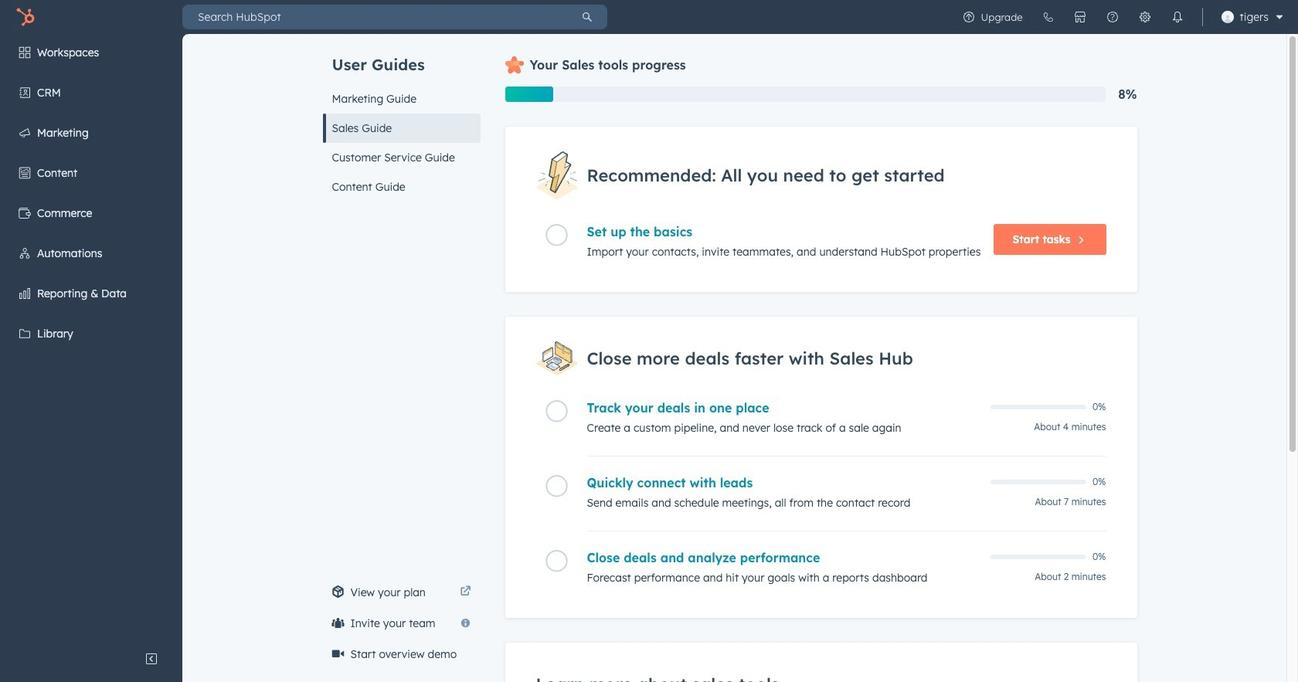 Task type: vqa. For each thing, say whether or not it's contained in the screenshot.
Press to sort. icon
no



Task type: describe. For each thing, give the bounding box(es) containing it.
help image
[[1107, 11, 1119, 23]]

user guides element
[[323, 34, 480, 202]]

marketplaces image
[[1074, 11, 1086, 23]]

settings image
[[1139, 11, 1151, 23]]

link opens in a new window image
[[460, 584, 471, 602]]

Search HubSpot search field
[[182, 5, 567, 29]]



Task type: locate. For each thing, give the bounding box(es) containing it.
howard n/a image
[[1222, 11, 1234, 23]]

0 horizontal spatial menu
[[0, 34, 182, 644]]

menu
[[953, 0, 1289, 34], [0, 34, 182, 644]]

notifications image
[[1171, 11, 1184, 23]]

link opens in a new window image
[[460, 587, 471, 598]]

progress bar
[[505, 87, 553, 102]]

1 horizontal spatial menu
[[953, 0, 1289, 34]]



